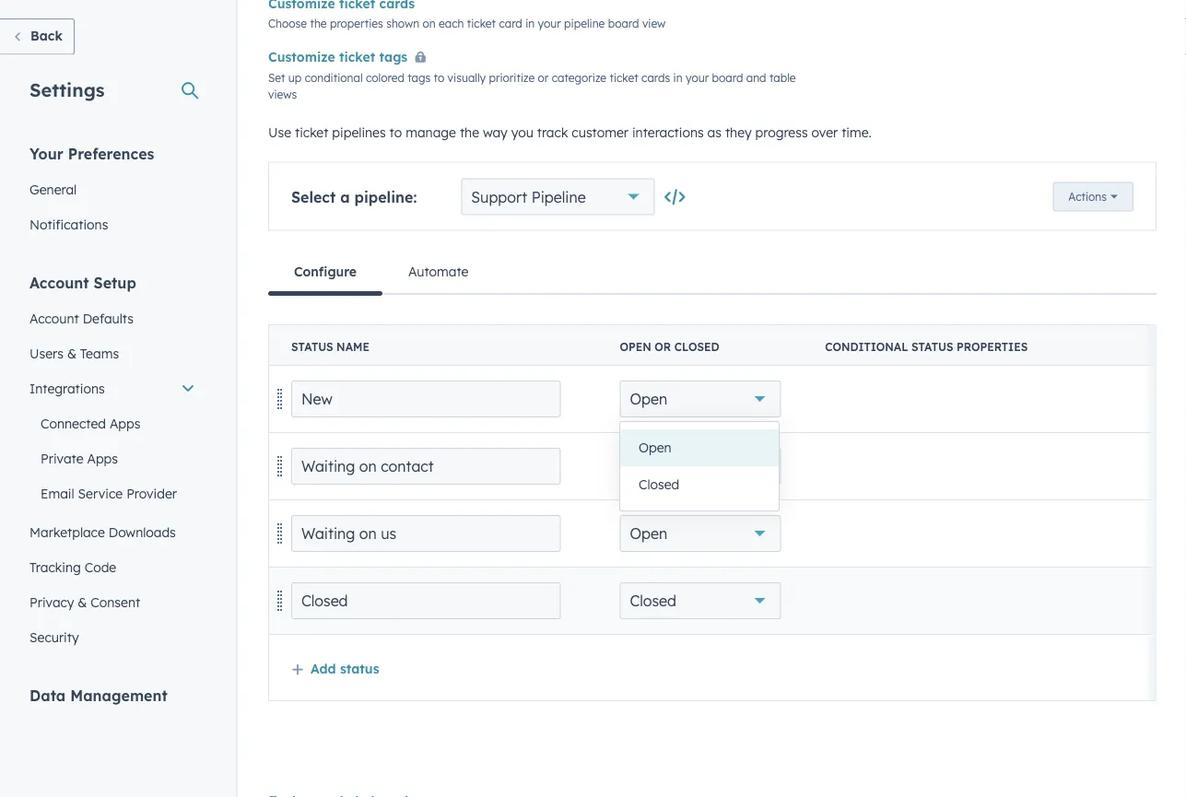 Task type: describe. For each thing, give the bounding box(es) containing it.
or inside set up conditional colored tags to visually prioritize or categorize ticket cards in your board and table views
[[538, 71, 549, 85]]

open inside dropdown button
[[630, 390, 667, 408]]

you
[[511, 124, 533, 141]]

status for add
[[340, 660, 379, 677]]

views
[[268, 88, 297, 102]]

edit
[[1146, 606, 1166, 620]]

add status button
[[291, 660, 379, 677]]

your inside set up conditional colored tags to visually prioritize or categorize ticket cards in your board and table views
[[686, 71, 709, 85]]

list box containing open
[[620, 423, 779, 511]]

privacy & consent link
[[18, 585, 206, 620]]

over
[[812, 124, 838, 141]]

teams
[[80, 345, 119, 361]]

pipelines
[[332, 124, 386, 141]]

table
[[769, 71, 796, 85]]

time.
[[842, 124, 872, 141]]

email
[[41, 485, 74, 501]]

conditional
[[305, 71, 363, 85]]

open button
[[620, 430, 779, 467]]

settings
[[29, 78, 105, 101]]

manage
[[406, 124, 456, 141]]

stage name text field for open dropdown button
[[291, 381, 561, 417]]

add
[[311, 660, 336, 677]]

account setup element
[[18, 272, 206, 655]]

tracking
[[29, 559, 81, 575]]

card
[[499, 17, 522, 30]]

set up conditional colored tags to visually prioritize or categorize ticket cards in your board and table views
[[268, 71, 796, 102]]

marketplace downloads
[[29, 524, 176, 540]]

colored
[[366, 71, 404, 85]]

board inside set up conditional colored tags to visually prioritize or categorize ticket cards in your board and table views
[[712, 71, 743, 85]]

conditional
[[825, 340, 908, 354]]

closed button
[[620, 467, 779, 504]]

shown
[[386, 17, 419, 30]]

stage name text field for second open popup button from the top
[[291, 515, 561, 552]]

as
[[707, 124, 722, 141]]

users & teams link
[[18, 336, 206, 371]]

0 vertical spatial your
[[538, 17, 561, 30]]

cards
[[642, 71, 670, 85]]

select a pipeline:
[[291, 188, 417, 206]]

integrations
[[29, 380, 105, 396]]

Stage name text field
[[291, 582, 561, 619]]

and
[[746, 71, 766, 85]]

each
[[439, 17, 464, 30]]

defaults
[[83, 310, 134, 326]]

private
[[41, 450, 83, 466]]

choose
[[268, 17, 307, 30]]

& for users
[[67, 345, 76, 361]]

privacy
[[29, 594, 74, 610]]

your preferences element
[[18, 143, 206, 242]]

ticket right use
[[295, 124, 328, 141]]

pipeline:
[[354, 188, 417, 206]]

tags inside set up conditional colored tags to visually prioritize or categorize ticket cards in your board and table views
[[408, 71, 431, 85]]

automate
[[408, 264, 469, 280]]

status name
[[291, 340, 370, 354]]

pipeline
[[564, 17, 605, 30]]

1 horizontal spatial or
[[655, 340, 671, 354]]

code
[[85, 559, 116, 575]]

0 vertical spatial in
[[525, 17, 535, 30]]

prioritize
[[489, 71, 535, 85]]

notifications
[[29, 216, 108, 232]]

customize ticket tags
[[268, 49, 407, 65]]

0 horizontal spatial board
[[608, 17, 639, 30]]

email service provider
[[41, 485, 177, 501]]

open or closed
[[620, 340, 719, 354]]

view
[[642, 17, 666, 30]]

apps for connected apps
[[110, 415, 141, 431]]

select
[[291, 188, 336, 206]]

status for conditional
[[911, 340, 953, 354]]

customer
[[572, 124, 629, 141]]

general
[[29, 181, 77, 197]]

visually
[[448, 71, 486, 85]]

provider
[[126, 485, 177, 501]]

closed
[[674, 340, 719, 354]]

a
[[340, 188, 350, 206]]

configure
[[294, 264, 357, 280]]

apps for private apps
[[87, 450, 118, 466]]

pro
[[1169, 606, 1186, 620]]

tracking code link
[[18, 550, 206, 585]]

they
[[725, 124, 752, 141]]

on
[[422, 17, 436, 30]]



Task type: locate. For each thing, give the bounding box(es) containing it.
or right prioritize
[[538, 71, 549, 85]]

properties for the
[[330, 17, 383, 30]]

users
[[29, 345, 64, 361]]

data management
[[29, 686, 168, 705]]

in inside set up conditional colored tags to visually prioritize or categorize ticket cards in your board and table views
[[673, 71, 683, 85]]

2 account from the top
[[29, 310, 79, 326]]

0 vertical spatial properties
[[330, 17, 383, 30]]

open down open dropdown button
[[630, 457, 667, 476]]

setup
[[94, 273, 136, 292]]

1 stage name text field from the top
[[291, 381, 561, 417]]

users & teams
[[29, 345, 119, 361]]

open up closed button
[[639, 440, 672, 456]]

to inside set up conditional colored tags to visually prioritize or categorize ticket cards in your board and table views
[[434, 71, 444, 85]]

1 open button from the top
[[620, 448, 781, 485]]

0 horizontal spatial status
[[340, 660, 379, 677]]

1 vertical spatial status
[[340, 660, 379, 677]]

the left way
[[460, 124, 479, 141]]

account defaults
[[29, 310, 134, 326]]

connected apps
[[41, 415, 141, 431]]

account setup
[[29, 273, 136, 292]]

tags up colored
[[379, 49, 407, 65]]

status right the "conditional" on the top
[[911, 340, 953, 354]]

0 vertical spatial closed
[[639, 477, 679, 493]]

customize
[[268, 49, 335, 65]]

conditional status properties
[[825, 340, 1028, 354]]

1 horizontal spatial properties
[[957, 340, 1028, 354]]

open down closed button
[[630, 524, 667, 543]]

1 vertical spatial tags
[[408, 71, 431, 85]]

0 vertical spatial &
[[67, 345, 76, 361]]

choose the properties shown on each ticket card in your pipeline board view
[[268, 17, 666, 30]]

1 horizontal spatial &
[[78, 594, 87, 610]]

connected apps link
[[18, 406, 206, 441]]

your
[[538, 17, 561, 30], [686, 71, 709, 85]]

0 vertical spatial stage name text field
[[291, 381, 561, 417]]

to left the manage
[[389, 124, 402, 141]]

2 vertical spatial stage name text field
[[291, 515, 561, 552]]

1 vertical spatial the
[[460, 124, 479, 141]]

apps down 'integrations' button
[[110, 415, 141, 431]]

your
[[29, 144, 63, 163]]

1 vertical spatial properties
[[957, 340, 1028, 354]]

1 vertical spatial open button
[[620, 515, 781, 552]]

actions
[[1068, 190, 1107, 204]]

&
[[67, 345, 76, 361], [78, 594, 87, 610]]

back
[[30, 28, 63, 44]]

to left visually
[[434, 71, 444, 85]]

downloads
[[109, 524, 176, 540]]

& right users
[[67, 345, 76, 361]]

or
[[538, 71, 549, 85], [655, 340, 671, 354]]

closed
[[639, 477, 679, 493], [630, 592, 676, 610]]

the
[[310, 17, 327, 30], [460, 124, 479, 141]]

ticket inside set up conditional colored tags to visually prioritize or categorize ticket cards in your board and table views
[[610, 71, 638, 85]]

connected
[[41, 415, 106, 431]]

pipeline
[[531, 188, 586, 206]]

1 vertical spatial in
[[673, 71, 683, 85]]

board left view
[[608, 17, 639, 30]]

1 vertical spatial closed
[[630, 592, 676, 610]]

board left and
[[712, 71, 743, 85]]

& for privacy
[[78, 594, 87, 610]]

open
[[620, 340, 651, 354], [630, 390, 667, 408], [639, 440, 672, 456], [630, 457, 667, 476], [630, 524, 667, 543]]

0 vertical spatial account
[[29, 273, 89, 292]]

consent
[[91, 594, 140, 610]]

security
[[29, 629, 79, 645]]

0 vertical spatial tags
[[379, 49, 407, 65]]

preferences
[[68, 144, 154, 163]]

private apps link
[[18, 441, 206, 476]]

automate link
[[382, 250, 494, 294]]

properties
[[330, 17, 383, 30], [957, 340, 1028, 354]]

0 vertical spatial board
[[608, 17, 639, 30]]

1 vertical spatial to
[[389, 124, 402, 141]]

1 account from the top
[[29, 273, 89, 292]]

status right add
[[340, 660, 379, 677]]

1 vertical spatial &
[[78, 594, 87, 610]]

delete button
[[614, 601, 671, 625]]

0 vertical spatial apps
[[110, 415, 141, 431]]

account
[[29, 273, 89, 292], [29, 310, 79, 326]]

account for account defaults
[[29, 310, 79, 326]]

& right the privacy
[[78, 594, 87, 610]]

categorize
[[552, 71, 607, 85]]

apps
[[110, 415, 141, 431], [87, 450, 118, 466]]

general link
[[18, 172, 206, 207]]

management
[[70, 686, 168, 705]]

0 vertical spatial status
[[911, 340, 953, 354]]

account up account defaults
[[29, 273, 89, 292]]

name
[[336, 340, 370, 354]]

board
[[608, 17, 639, 30], [712, 71, 743, 85]]

closed button
[[620, 582, 781, 619]]

1 horizontal spatial the
[[460, 124, 479, 141]]

0 vertical spatial or
[[538, 71, 549, 85]]

properties for status
[[957, 340, 1028, 354]]

account defaults link
[[18, 301, 206, 336]]

your preferences
[[29, 144, 154, 163]]

integrations button
[[18, 371, 206, 406]]

0 vertical spatial open button
[[620, 448, 781, 485]]

open button down closed button
[[620, 515, 781, 552]]

ticket inside button
[[339, 49, 375, 65]]

0 horizontal spatial in
[[525, 17, 535, 30]]

tags
[[379, 49, 407, 65], [408, 71, 431, 85]]

0 vertical spatial to
[[434, 71, 444, 85]]

edit pro
[[1146, 606, 1186, 620]]

open button
[[620, 448, 781, 485], [620, 515, 781, 552]]

in right "card"
[[525, 17, 535, 30]]

1 horizontal spatial to
[[434, 71, 444, 85]]

closed inside popup button
[[630, 592, 676, 610]]

1 horizontal spatial status
[[911, 340, 953, 354]]

1 vertical spatial apps
[[87, 450, 118, 466]]

notifications link
[[18, 207, 206, 242]]

progress
[[755, 124, 808, 141]]

marketplace
[[29, 524, 105, 540]]

1 vertical spatial stage name text field
[[291, 448, 561, 485]]

service
[[78, 485, 123, 501]]

data
[[29, 686, 66, 705]]

account up users
[[29, 310, 79, 326]]

in right the cards
[[673, 71, 683, 85]]

1 vertical spatial or
[[655, 340, 671, 354]]

your left pipeline
[[538, 17, 561, 30]]

0 horizontal spatial the
[[310, 17, 327, 30]]

ticket left the cards
[[610, 71, 638, 85]]

tab list
[[268, 250, 1157, 296]]

1 horizontal spatial board
[[712, 71, 743, 85]]

way
[[483, 124, 508, 141]]

your right the cards
[[686, 71, 709, 85]]

Stage name text field
[[291, 381, 561, 417], [291, 448, 561, 485], [291, 515, 561, 552]]

0 vertical spatial the
[[310, 17, 327, 30]]

1 vertical spatial board
[[712, 71, 743, 85]]

0 horizontal spatial &
[[67, 345, 76, 361]]

delete
[[626, 606, 659, 620]]

stage name text field for second open popup button from the bottom of the page
[[291, 448, 561, 485]]

open button
[[620, 381, 781, 417]]

tab list containing configure
[[268, 250, 1157, 296]]

0 horizontal spatial your
[[538, 17, 561, 30]]

apps up service
[[87, 450, 118, 466]]

support pipeline
[[471, 188, 586, 206]]

security link
[[18, 620, 206, 655]]

1 horizontal spatial your
[[686, 71, 709, 85]]

1 horizontal spatial in
[[673, 71, 683, 85]]

actions button
[[1053, 182, 1134, 212]]

up
[[288, 71, 302, 85]]

tracking code
[[29, 559, 116, 575]]

the right choose
[[310, 17, 327, 30]]

ticket left "card"
[[467, 17, 496, 30]]

2 stage name text field from the top
[[291, 448, 561, 485]]

private apps
[[41, 450, 118, 466]]

use
[[268, 124, 291, 141]]

customize ticket tags button
[[268, 47, 433, 70]]

closed inside button
[[639, 477, 679, 493]]

1 vertical spatial your
[[686, 71, 709, 85]]

account for account setup
[[29, 273, 89, 292]]

tags inside customize ticket tags button
[[379, 49, 407, 65]]

tags right colored
[[408, 71, 431, 85]]

status
[[291, 340, 333, 354]]

open left closed
[[620, 340, 651, 354]]

3 stage name text field from the top
[[291, 515, 561, 552]]

interactions
[[632, 124, 704, 141]]

open button down open dropdown button
[[620, 448, 781, 485]]

status
[[911, 340, 953, 354], [340, 660, 379, 677]]

email service provider link
[[18, 476, 206, 511]]

open down open or closed
[[630, 390, 667, 408]]

use ticket pipelines to manage the way you track customer interactions as they progress over time.
[[268, 124, 872, 141]]

2 open button from the top
[[620, 515, 781, 552]]

open inside button
[[639, 440, 672, 456]]

marketplace downloads link
[[18, 515, 206, 550]]

add status
[[311, 660, 379, 677]]

1 vertical spatial account
[[29, 310, 79, 326]]

0 horizontal spatial to
[[389, 124, 402, 141]]

0 horizontal spatial or
[[538, 71, 549, 85]]

list box
[[620, 423, 779, 511]]

ticket up conditional
[[339, 49, 375, 65]]

or left closed
[[655, 340, 671, 354]]

privacy & consent
[[29, 594, 140, 610]]

support pipeline button
[[461, 179, 655, 216]]

in
[[525, 17, 535, 30], [673, 71, 683, 85]]

configure link
[[268, 250, 382, 296]]

0 horizontal spatial properties
[[330, 17, 383, 30]]



Task type: vqa. For each thing, say whether or not it's contained in the screenshot.
the bottommost the &
yes



